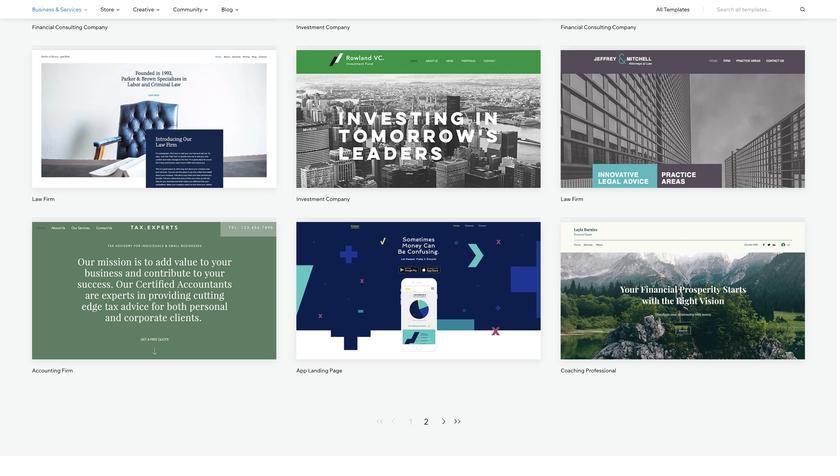 Task type: describe. For each thing, give the bounding box(es) containing it.
law for 1st 'finance & law website templates - law firm' image from left
[[32, 196, 42, 202]]

2 law firm group from the left
[[561, 46, 806, 203]]

2 finance & law website templates - financial consulting company image from the left
[[561, 0, 806, 16]]

2 financial consulting company group from the left
[[561, 0, 806, 31]]

accounting firm
[[32, 367, 73, 374]]

edit for edit button within coaching professional group
[[678, 277, 689, 284]]

law firm for second 'finance & law website templates - law firm' image from the left
[[561, 196, 584, 202]]

&
[[56, 6, 59, 13]]

edit for edit button inside accounting firm group
[[149, 277, 159, 284]]

firm for second 'finance & law website templates - law firm' image from the left
[[573, 196, 584, 202]]

view button for edit button inside accounting firm group
[[138, 295, 170, 311]]

investment company group
[[297, 46, 541, 203]]

edit for edit button corresponding to second 'finance & law website templates - law firm' image from the left
[[678, 106, 689, 112]]

page
[[330, 367, 343, 374]]

app landing page group
[[297, 217, 541, 374]]

view button for 1st 'finance & law website templates - law firm' image from left's edit button
[[138, 124, 170, 140]]

edit button for the finance & law website templates - accounting firm image
[[138, 273, 170, 289]]

1 investment company from the top
[[297, 24, 350, 31]]

1 law firm group from the left
[[32, 46, 277, 203]]

landing
[[308, 367, 329, 374]]

edit button for finance & law website templates - coaching professional image
[[668, 273, 699, 289]]

view button for edit button corresponding to second 'finance & law website templates - law firm' image from the left
[[668, 124, 699, 140]]

blog
[[222, 6, 233, 13]]

1 financial consulting company group from the left
[[32, 0, 277, 31]]

app landing page
[[297, 367, 343, 374]]

all templates
[[657, 6, 690, 13]]

law for second 'finance & law website templates - law firm' image from the left
[[561, 196, 571, 202]]

2
[[424, 417, 429, 427]]

2 finance & law website templates - law firm image from the left
[[561, 50, 806, 188]]

edit for edit button in app landing page group
[[414, 277, 424, 284]]

last page image
[[454, 420, 462, 424]]

1 finance & law website templates - financial consulting company image from the left
[[32, 0, 277, 16]]

services
[[60, 6, 82, 13]]

edit for 1st 'finance & law website templates - law firm' image from left's edit button
[[149, 106, 159, 112]]

view for edit button inside accounting firm group
[[148, 300, 161, 307]]

financial for 1st finance & law website templates - financial consulting company image
[[32, 24, 54, 31]]

consulting for 1st finance & law website templates - financial consulting company image from the right
[[585, 24, 612, 31]]

1
[[409, 417, 413, 427]]

firm for 1st 'finance & law website templates - law firm' image from left
[[43, 196, 55, 202]]

edit button for finance & law website templates - app landing page image
[[403, 273, 435, 289]]

1 investment from the top
[[297, 24, 325, 31]]

investment company inside group
[[297, 196, 350, 202]]

all templates link
[[657, 0, 690, 18]]

view for 1st 'finance & law website templates - law firm' image from left's edit button
[[148, 128, 161, 135]]

coaching
[[561, 367, 585, 374]]

coaching professional
[[561, 367, 617, 374]]

Search search field
[[717, 0, 806, 19]]

view for edit button in app landing page group
[[413, 300, 425, 307]]

1 finance & law website templates - law firm image from the left
[[32, 50, 277, 188]]



Task type: locate. For each thing, give the bounding box(es) containing it.
None search field
[[717, 0, 806, 19]]

1 horizontal spatial finance & law website templates - law firm image
[[561, 50, 806, 188]]

1 horizontal spatial law firm
[[561, 196, 584, 202]]

accounting firm group
[[32, 217, 277, 374]]

investment
[[297, 24, 325, 31], [297, 196, 325, 202]]

0 horizontal spatial financial
[[32, 24, 54, 31]]

2 link
[[424, 416, 429, 427]]

0 vertical spatial investment
[[297, 24, 325, 31]]

firm
[[43, 196, 55, 202], [573, 196, 584, 202], [62, 367, 73, 374]]

consulting
[[55, 24, 83, 31], [585, 24, 612, 31]]

financial consulting company for first financial consulting company group from the left
[[32, 24, 108, 31]]

view
[[148, 128, 161, 135], [413, 128, 425, 135], [677, 128, 690, 135], [148, 300, 161, 307], [413, 300, 425, 307], [677, 300, 690, 307]]

investment inside investment company group
[[297, 196, 325, 202]]

2 law firm from the left
[[561, 196, 584, 202]]

edit inside coaching professional group
[[678, 277, 689, 284]]

creative
[[133, 6, 154, 13]]

1 horizontal spatial consulting
[[585, 24, 612, 31]]

view for edit button inside investment company group
[[413, 128, 425, 135]]

financial consulting company group
[[32, 0, 277, 31], [561, 0, 806, 31]]

next page image
[[440, 419, 448, 425]]

law firm
[[32, 196, 55, 202], [561, 196, 584, 202]]

edit button for 1st 'finance & law website templates - law firm' image from left
[[138, 101, 170, 117]]

1 horizontal spatial financial consulting company
[[561, 24, 637, 31]]

1 vertical spatial investment
[[297, 196, 325, 202]]

business & services
[[32, 6, 82, 13]]

view inside investment company group
[[413, 128, 425, 135]]

financial consulting company
[[32, 24, 108, 31], [561, 24, 637, 31]]

app
[[297, 367, 307, 374]]

finance & law website templates - coaching professional image
[[561, 222, 806, 359]]

edit
[[149, 106, 159, 112], [414, 106, 424, 112], [678, 106, 689, 112], [149, 277, 159, 284], [414, 277, 424, 284], [678, 277, 689, 284]]

law firm group
[[32, 46, 277, 203], [561, 46, 806, 203]]

edit for edit button inside investment company group
[[414, 106, 424, 112]]

consulting for 1st finance & law website templates - financial consulting company image
[[55, 24, 83, 31]]

view for edit button corresponding to second 'finance & law website templates - law firm' image from the left
[[677, 128, 690, 135]]

1 law from the left
[[32, 196, 42, 202]]

2 law from the left
[[561, 196, 571, 202]]

0 horizontal spatial consulting
[[55, 24, 83, 31]]

law firm for 1st 'finance & law website templates - law firm' image from left
[[32, 196, 55, 202]]

financial
[[32, 24, 54, 31], [561, 24, 583, 31]]

company inside group
[[326, 196, 350, 202]]

business
[[32, 6, 54, 13]]

2 consulting from the left
[[585, 24, 612, 31]]

0 horizontal spatial financial consulting company
[[32, 24, 108, 31]]

0 horizontal spatial finance & law website templates - financial consulting company image
[[32, 0, 277, 16]]

view for edit button within coaching professional group
[[677, 300, 690, 307]]

0 horizontal spatial financial consulting company group
[[32, 0, 277, 31]]

view button for edit button inside investment company group
[[403, 124, 435, 140]]

edit button inside app landing page group
[[403, 273, 435, 289]]

2 horizontal spatial firm
[[573, 196, 584, 202]]

1 horizontal spatial law firm group
[[561, 46, 806, 203]]

0 horizontal spatial law firm
[[32, 196, 55, 202]]

categories. use the left and right arrow keys to navigate the menu element
[[0, 0, 838, 19]]

1 law firm from the left
[[32, 196, 55, 202]]

investment company
[[297, 24, 350, 31], [297, 196, 350, 202]]

financial consulting company for 1st financial consulting company group from the right
[[561, 24, 637, 31]]

edit button for finance & law website templates - investment company image
[[403, 101, 435, 117]]

edit button inside investment company group
[[403, 101, 435, 117]]

1 horizontal spatial financial consulting company group
[[561, 0, 806, 31]]

edit button for second 'finance & law website templates - law firm' image from the left
[[668, 101, 699, 117]]

edit inside accounting firm group
[[149, 277, 159, 284]]

view button inside app landing page group
[[403, 295, 435, 311]]

view button inside coaching professional group
[[668, 295, 699, 311]]

coaching professional group
[[561, 217, 806, 374]]

categories by subject element
[[32, 0, 239, 18]]

1 horizontal spatial firm
[[62, 367, 73, 374]]

edit button inside coaching professional group
[[668, 273, 699, 289]]

2 financial consulting company from the left
[[561, 24, 637, 31]]

edit button
[[138, 101, 170, 117], [403, 101, 435, 117], [668, 101, 699, 117], [138, 273, 170, 289], [403, 273, 435, 289], [668, 273, 699, 289]]

edit button inside accounting firm group
[[138, 273, 170, 289]]

view button
[[138, 124, 170, 140], [403, 124, 435, 140], [668, 124, 699, 140], [138, 295, 170, 311], [403, 295, 435, 311], [668, 295, 699, 311]]

1 horizontal spatial financial
[[561, 24, 583, 31]]

view inside coaching professional group
[[677, 300, 690, 307]]

view button inside accounting firm group
[[138, 295, 170, 311]]

finance & law website templates - law firm image
[[32, 50, 277, 188], [561, 50, 806, 188]]

firm inside accounting firm group
[[62, 367, 73, 374]]

company
[[84, 24, 108, 31], [326, 24, 350, 31], [613, 24, 637, 31], [326, 196, 350, 202]]

view button inside investment company group
[[403, 124, 435, 140]]

view button for edit button in app landing page group
[[403, 295, 435, 311]]

firm for the finance & law website templates - accounting firm image
[[62, 367, 73, 374]]

1 financial from the left
[[32, 24, 54, 31]]

0 horizontal spatial law firm group
[[32, 46, 277, 203]]

finance & law website templates - app landing page image
[[297, 222, 541, 359]]

finance & law website templates - financial consulting company image
[[32, 0, 277, 16], [561, 0, 806, 16]]

1 horizontal spatial finance & law website templates - financial consulting company image
[[561, 0, 806, 16]]

0 horizontal spatial law
[[32, 196, 42, 202]]

financial for 1st finance & law website templates - financial consulting company image from the right
[[561, 24, 583, 31]]

community
[[173, 6, 202, 13]]

1 vertical spatial investment company
[[297, 196, 350, 202]]

0 vertical spatial investment company
[[297, 24, 350, 31]]

2 financial from the left
[[561, 24, 583, 31]]

1 horizontal spatial law
[[561, 196, 571, 202]]

view inside accounting firm group
[[148, 300, 161, 307]]

1 consulting from the left
[[55, 24, 83, 31]]

law
[[32, 196, 42, 202], [561, 196, 571, 202]]

finance & law website templates - accounting firm image
[[32, 222, 277, 359]]

0 horizontal spatial finance & law website templates - law firm image
[[32, 50, 277, 188]]

edit inside investment company group
[[414, 106, 424, 112]]

2 investment from the top
[[297, 196, 325, 202]]

edit inside app landing page group
[[414, 277, 424, 284]]

1 financial consulting company from the left
[[32, 24, 108, 31]]

view inside app landing page group
[[413, 300, 425, 307]]

professional
[[586, 367, 617, 374]]

all
[[657, 6, 663, 13]]

finance & law website templates - investment company image
[[297, 50, 541, 188]]

templates
[[664, 6, 690, 13]]

view button for edit button within coaching professional group
[[668, 295, 699, 311]]

store
[[101, 6, 114, 13]]

accounting
[[32, 367, 61, 374]]

2 investment company from the top
[[297, 196, 350, 202]]

0 horizontal spatial firm
[[43, 196, 55, 202]]



Task type: vqa. For each thing, say whether or not it's contained in the screenshot.
the leftmost 'law firm'
yes



